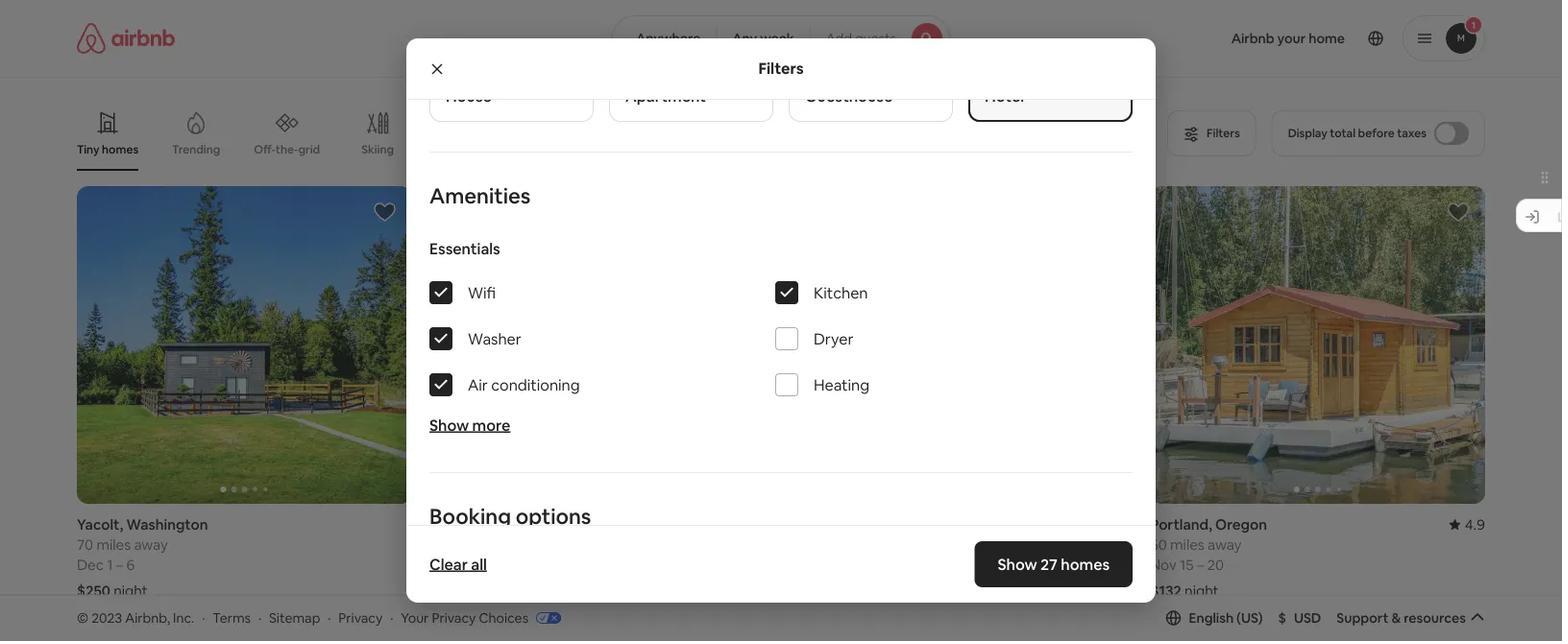 Task type: locate. For each thing, give the bounding box(es) containing it.
usd
[[1294, 610, 1322, 627]]

away inside yacolt, washington 70 miles away dec 1 – 6 $250 night
[[134, 536, 168, 554]]

show left map
[[737, 525, 771, 543]]

1 horizontal spatial –
[[475, 556, 483, 575]]

nov
[[435, 556, 461, 575], [1151, 556, 1177, 575]]

1 horizontal spatial miles
[[1170, 536, 1205, 554]]

2 night from the left
[[1185, 582, 1219, 601]]

apartment
[[626, 86, 706, 106]]

0 horizontal spatial miles
[[96, 536, 131, 554]]

oregon up "20"
[[1215, 516, 1267, 534]]

2 horizontal spatial oregon
[[1215, 516, 1267, 534]]

dec
[[77, 556, 104, 575]]

taxes
[[1397, 126, 1427, 141]]

conditioning
[[491, 375, 580, 395]]

– inside portland, oregon 50 miles away nov 15 – 20 $132 night
[[1197, 556, 1204, 575]]

views
[[824, 142, 855, 157]]

– left 7
[[475, 556, 483, 575]]

3 oregon from the left
[[1215, 516, 1267, 534]]

2 nov from the left
[[1151, 556, 1177, 575]]

2 oregon from the left
[[901, 516, 953, 534]]

– right 15 at right bottom
[[1197, 556, 1204, 575]]

show left "27"
[[998, 555, 1037, 575]]

support & resources button
[[1337, 610, 1485, 627]]

privacy inside "link"
[[432, 610, 476, 627]]

0 horizontal spatial –
[[116, 556, 123, 575]]

night inside portland, oregon 50 miles away nov 15 – 20 $132 night
[[1185, 582, 1219, 601]]

0 horizontal spatial nov
[[435, 556, 461, 575]]

homes
[[1033, 142, 1070, 157], [102, 142, 139, 157], [1061, 555, 1110, 575]]

miles up 15 at right bottom
[[1170, 536, 1205, 554]]

0 horizontal spatial away
[[134, 536, 168, 554]]

display
[[1288, 126, 1328, 141]]

4.9 out of 5 average rating image
[[1450, 516, 1485, 534]]

50
[[1151, 536, 1167, 554]]

group
[[77, 96, 1161, 171], [77, 186, 412, 505], [435, 186, 770, 505], [793, 186, 1128, 505], [1151, 186, 1485, 505]]

&
[[1392, 610, 1401, 627]]

away inside portland, oregon 50 miles away nov 15 – 20 $132 night
[[1208, 536, 1242, 554]]

bend,
[[435, 516, 473, 534]]

essentials
[[430, 239, 500, 259]]

display total before taxes
[[1288, 126, 1427, 141]]

2
[[464, 556, 472, 575]]

trending
[[172, 142, 220, 157]]

airbnb,
[[125, 610, 170, 627]]

away
[[134, 536, 168, 554], [1208, 536, 1242, 554]]

clear all button
[[420, 546, 497, 584]]

night for 20
[[1185, 582, 1219, 601]]

oregon
[[476, 516, 528, 534], [901, 516, 953, 534], [1215, 516, 1267, 534]]

· right inc.
[[202, 610, 205, 627]]

1 horizontal spatial away
[[1208, 536, 1242, 554]]

4.94
[[1099, 516, 1128, 534]]

1 horizontal spatial nov
[[1151, 556, 1177, 575]]

– for dec
[[116, 556, 123, 575]]

1 horizontal spatial show
[[737, 525, 771, 543]]

privacy left your
[[339, 610, 383, 627]]

away down washington
[[134, 536, 168, 554]]

·
[[202, 610, 205, 627], [258, 610, 262, 627], [328, 610, 331, 627], [390, 610, 393, 627]]

1 away from the left
[[134, 536, 168, 554]]

2 vertical spatial show
[[998, 555, 1037, 575]]

20
[[1207, 556, 1224, 575]]

support & resources
[[1337, 610, 1466, 627]]

house
[[446, 86, 492, 106]]

night up the english
[[1185, 582, 1219, 601]]

show map
[[737, 525, 803, 543]]

1 nov from the left
[[435, 556, 461, 575]]

1 horizontal spatial privacy
[[432, 610, 476, 627]]

2 horizontal spatial show
[[998, 555, 1037, 575]]

– right 1
[[116, 556, 123, 575]]

oregon for bend, oregon
[[476, 516, 528, 534]]

display total before taxes button
[[1272, 110, 1485, 157]]

0 horizontal spatial oregon
[[476, 516, 528, 534]]

show
[[430, 416, 469, 435], [737, 525, 771, 543], [998, 555, 1037, 575]]

skiing
[[361, 142, 394, 157]]

nov left 2
[[435, 556, 461, 575]]

1 horizontal spatial night
[[1185, 582, 1219, 601]]

your privacy choices
[[401, 610, 529, 627]]

3 – from the left
[[1197, 556, 1204, 575]]

1 – from the left
[[116, 556, 123, 575]]

group for yacolt, washington
[[77, 186, 412, 505]]

1 night from the left
[[114, 582, 148, 601]]

0 horizontal spatial privacy
[[339, 610, 383, 627]]

1 horizontal spatial oregon
[[901, 516, 953, 534]]

0 horizontal spatial show
[[430, 416, 469, 435]]

1 vertical spatial show
[[737, 525, 771, 543]]

4.95
[[741, 516, 770, 534]]

show for show more
[[430, 416, 469, 435]]

group for bend, oregon
[[435, 186, 770, 505]]

oregon up 7
[[476, 516, 528, 534]]

nov down 50
[[1151, 556, 1177, 575]]

– inside yacolt, washington 70 miles away dec 1 – 6 $250 night
[[116, 556, 123, 575]]

homes for historical homes
[[1033, 142, 1070, 157]]

None search field
[[612, 15, 950, 61]]

beachfront
[[1100, 142, 1161, 157]]

tiny
[[77, 142, 99, 157]]

· left your
[[390, 610, 393, 627]]

tiny homes
[[77, 142, 139, 157]]

any week
[[732, 30, 794, 47]]

any week button
[[716, 15, 811, 61]]

show 27 homes
[[998, 555, 1110, 575]]

1 miles from the left
[[96, 536, 131, 554]]

3 · from the left
[[328, 610, 331, 627]]

historical
[[979, 142, 1030, 157]]

15
[[1180, 556, 1194, 575]]

oregon right rhododendron, at the bottom right of the page
[[901, 516, 953, 534]]

add guests
[[826, 30, 897, 47]]

group for rhododendron, oregon
[[793, 186, 1128, 505]]

washington
[[126, 516, 208, 534]]

0 vertical spatial show
[[430, 416, 469, 435]]

terms · sitemap · privacy ·
[[213, 610, 393, 627]]

miles inside yacolt, washington 70 miles away dec 1 – 6 $250 night
[[96, 536, 131, 554]]

1 · from the left
[[202, 610, 205, 627]]

privacy link
[[339, 610, 383, 627]]

rhododendron,
[[793, 516, 898, 534]]

inc.
[[173, 610, 194, 627]]

show for show map
[[737, 525, 771, 543]]

1 oregon from the left
[[476, 516, 528, 534]]

oregon for portland, oregon 50 miles away nov 15 – 20 $132 night
[[1215, 516, 1267, 534]]

miles up 1
[[96, 536, 131, 554]]

oregon inside portland, oregon 50 miles away nov 15 – 20 $132 night
[[1215, 516, 1267, 534]]

2 horizontal spatial –
[[1197, 556, 1204, 575]]

0 horizontal spatial night
[[114, 582, 148, 601]]

omg!
[[700, 142, 731, 157]]

privacy
[[339, 610, 383, 627], [432, 610, 476, 627]]

away up "20"
[[1208, 536, 1242, 554]]

2 away from the left
[[1208, 536, 1242, 554]]

map
[[774, 525, 803, 543]]

· left privacy link
[[328, 610, 331, 627]]

2 miles from the left
[[1170, 536, 1205, 554]]

beach
[[446, 142, 479, 157]]

2 privacy from the left
[[432, 610, 476, 627]]

any
[[732, 30, 757, 47]]

7
[[486, 556, 494, 575]]

homes right "tiny"
[[102, 142, 139, 157]]

night for 6
[[114, 582, 148, 601]]

homes right "27"
[[1061, 555, 1110, 575]]

profile element
[[973, 0, 1485, 77]]

$132
[[1151, 582, 1182, 601]]

privacy right your
[[432, 610, 476, 627]]

guesthouse
[[805, 86, 893, 106]]

apartment button
[[609, 0, 773, 122]]

show 27 homes link
[[975, 542, 1133, 588]]

amenities
[[430, 182, 531, 210]]

· right terms
[[258, 610, 262, 627]]

night down 6
[[114, 582, 148, 601]]

4.9
[[1465, 516, 1485, 534]]

nov inside portland, oregon 50 miles away nov 15 – 20 $132 night
[[1151, 556, 1177, 575]]

away for 6
[[134, 536, 168, 554]]

night inside yacolt, washington 70 miles away dec 1 – 6 $250 night
[[114, 582, 148, 601]]

your privacy choices link
[[401, 610, 561, 628]]

homes right "historical"
[[1033, 142, 1070, 157]]

homes for tiny homes
[[102, 142, 139, 157]]

27
[[1041, 555, 1058, 575]]

hotel button
[[969, 0, 1133, 122]]

miles inside portland, oregon 50 miles away nov 15 – 20 $132 night
[[1170, 536, 1205, 554]]

yacolt, washington 70 miles away dec 1 – 6 $250 night
[[77, 516, 208, 601]]

show left more
[[430, 416, 469, 435]]

show inside button
[[737, 525, 771, 543]]



Task type: vqa. For each thing, say whether or not it's contained in the screenshot.
fifth - from the top of the page
no



Task type: describe. For each thing, give the bounding box(es) containing it.
1
[[107, 556, 113, 575]]

add guests button
[[810, 15, 950, 61]]

amazing views
[[774, 142, 855, 157]]

4.95 out of 5 average rating image
[[725, 516, 770, 534]]

add to wishlist: yacolt, washington image
[[373, 201, 396, 224]]

dryer
[[814, 329, 854, 349]]

anywhere
[[636, 30, 701, 47]]

70
[[77, 536, 93, 554]]

rhododendron, oregon
[[793, 516, 953, 534]]

your
[[401, 610, 429, 627]]

clear all
[[430, 555, 487, 575]]

historical homes
[[979, 142, 1070, 157]]

guests
[[855, 30, 897, 47]]

2023
[[91, 610, 122, 627]]

more
[[472, 416, 511, 435]]

add
[[826, 30, 852, 47]]

4.94 out of 5 average rating image
[[1083, 516, 1128, 534]]

homes inside filters dialog
[[1061, 555, 1110, 575]]

before
[[1358, 126, 1395, 141]]

sitemap link
[[269, 610, 320, 627]]

group for portland, oregon
[[1151, 186, 1485, 505]]

2 – from the left
[[475, 556, 483, 575]]

$250
[[77, 582, 110, 601]]

cabins
[[613, 142, 650, 157]]

1 privacy from the left
[[339, 610, 383, 627]]

(us)
[[1237, 610, 1263, 627]]

resources
[[1404, 610, 1466, 627]]

off-
[[254, 142, 276, 157]]

show more
[[430, 416, 511, 435]]

house button
[[430, 0, 594, 122]]

away for 20
[[1208, 536, 1242, 554]]

yacolt,
[[77, 516, 123, 534]]

amazing
[[774, 142, 822, 157]]

english (us)
[[1189, 610, 1263, 627]]

show for show 27 homes
[[998, 555, 1037, 575]]

booking options
[[430, 503, 591, 530]]

total
[[1330, 126, 1356, 141]]

show more button
[[430, 416, 511, 435]]

miles for 1
[[96, 536, 131, 554]]

©
[[77, 610, 89, 627]]

filters dialog
[[406, 0, 1156, 642]]

choices
[[479, 610, 529, 627]]

mansions
[[522, 142, 572, 157]]

week
[[760, 30, 794, 47]]

2 · from the left
[[258, 610, 262, 627]]

bend, oregon
[[435, 516, 528, 534]]

terms link
[[213, 610, 251, 627]]

© 2023 airbnb, inc. ·
[[77, 610, 205, 627]]

– for nov
[[1197, 556, 1204, 575]]

nov 2 – 7
[[435, 556, 494, 575]]

$
[[1279, 610, 1287, 627]]

portland, oregon 50 miles away nov 15 – 20 $132 night
[[1151, 516, 1267, 601]]

grid
[[298, 142, 320, 157]]

wifi
[[468, 283, 496, 303]]

filters
[[758, 59, 804, 78]]

all
[[471, 555, 487, 575]]

heating
[[814, 375, 870, 395]]

support
[[1337, 610, 1389, 627]]

washer
[[468, 329, 521, 349]]

clear
[[430, 555, 468, 575]]

kitchen
[[814, 283, 868, 303]]

4 · from the left
[[390, 610, 393, 627]]

anywhere button
[[612, 15, 717, 61]]

6
[[126, 556, 135, 575]]

guesthouse button
[[789, 0, 953, 122]]

air conditioning
[[468, 375, 580, 395]]

oregon for rhododendron, oregon
[[901, 516, 953, 534]]

show map button
[[718, 511, 845, 557]]

english (us) button
[[1166, 610, 1263, 627]]

booking
[[430, 503, 511, 530]]

english
[[1189, 610, 1234, 627]]

group containing off-the-grid
[[77, 96, 1161, 171]]

terms
[[213, 610, 251, 627]]

miles for 15
[[1170, 536, 1205, 554]]

options
[[516, 503, 591, 530]]

portland,
[[1151, 516, 1212, 534]]

none search field containing anywhere
[[612, 15, 950, 61]]

add to wishlist: portland, oregon image
[[1447, 201, 1470, 224]]

sitemap
[[269, 610, 320, 627]]

hotel
[[985, 86, 1024, 106]]

treehouses
[[886, 142, 948, 157]]



